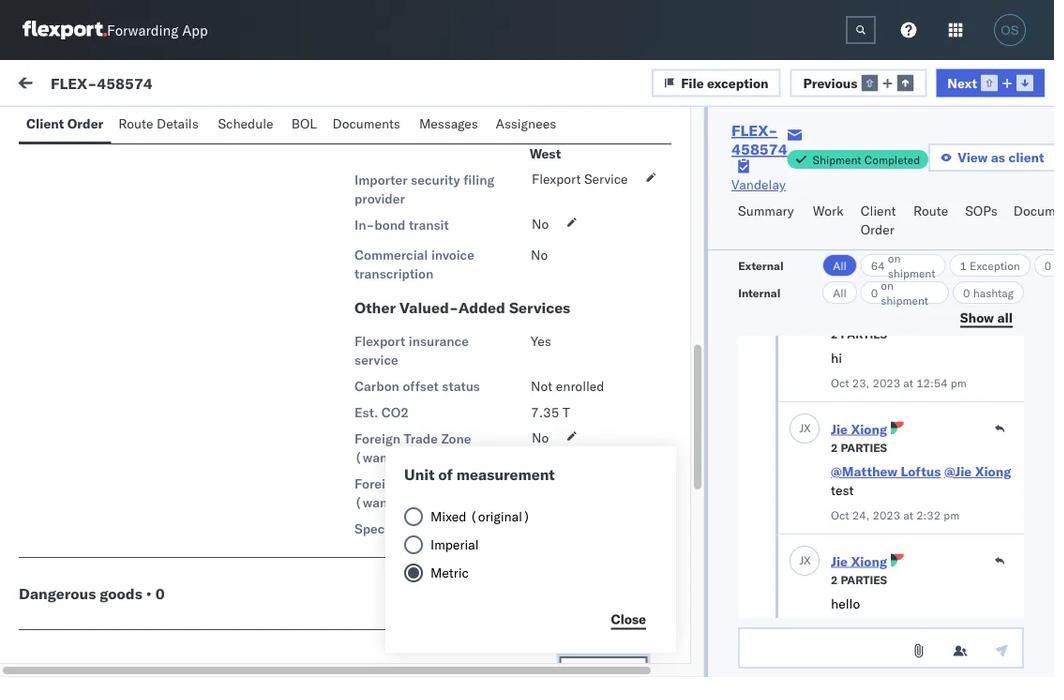 Task type: describe. For each thing, give the bounding box(es) containing it.
all button for 0
[[823, 281, 857, 304]]

(wants for foreign trade zone (wants 214 filing)
[[355, 449, 399, 466]]

all button for 64
[[823, 254, 857, 277]]

1 exception
[[960, 258, 1020, 273]]

1 vertical spatial test
[[56, 573, 79, 590]]

2 inside 2 parties hi oct 23, 2023 at 12:54 pm
[[831, 327, 838, 341]]

security
[[411, 172, 460, 188]]

j x for 3rd 2 parties button
[[800, 553, 811, 568]]

all for 64
[[833, 258, 847, 273]]

pst up (original)
[[505, 471, 528, 488]]

importer of record
[[355, 127, 466, 143]]

route details button
[[111, 107, 211, 144]]

carbon offset status
[[355, 378, 480, 394]]

details
[[157, 115, 199, 132]]

zone for foreign trade zone (wants 214 filing)
[[441, 431, 471, 447]]

64 on shipment
[[871, 251, 936, 280]]

work button
[[806, 194, 853, 250]]

flexport. image
[[23, 21, 107, 39]]

12:35
[[450, 303, 486, 319]]

message (0)
[[139, 77, 219, 93]]

view as client
[[958, 149, 1044, 166]]

next
[[948, 74, 977, 91]]

filing
[[464, 172, 495, 188]]

liu
[[95, 658, 116, 674]]

flex- 458574 up hello at the right bottom of page
[[811, 556, 900, 572]]

yes
[[531, 333, 551, 349]]

4 dec from the top
[[359, 471, 382, 488]]

2 17, from the top
[[386, 556, 406, 572]]

show
[[960, 309, 994, 326]]

oct inside 2 parties hi oct 23, 2023 at 12:54 pm
[[831, 376, 850, 390]]

est.
[[355, 404, 378, 421]]

jason- for dec 17, 2026, 6:47 pm pst
[[91, 541, 133, 557]]

import
[[355, 100, 395, 117]]

view
[[958, 149, 988, 166]]

1 dec from the top
[[359, 218, 382, 235]]

foreign for foreign trade zone (wants 214 filing)
[[355, 431, 401, 447]]

internal for internal (0)
[[126, 119, 172, 136]]

schedule
[[218, 115, 274, 132]]

6:39
[[442, 640, 470, 657]]

client order for left client order button
[[26, 115, 103, 132]]

foreign trade zone (wants 214 filing)
[[355, 431, 472, 466]]

order for left client order button
[[67, 115, 103, 132]]

message list
[[218, 119, 299, 136]]

1 6:47 from the top
[[450, 471, 478, 488]]

client for the right client order button
[[861, 203, 896, 219]]

flex-458574
[[51, 73, 153, 92]]

2 dec from the top
[[359, 303, 382, 319]]

pst down (original)
[[505, 556, 528, 572]]

flex- 458574 down 64 on the right top of the page
[[811, 303, 900, 319]]

mixed
[[431, 508, 467, 525]]

transcription
[[355, 265, 434, 282]]

special
[[355, 521, 400, 537]]

exception
[[970, 258, 1020, 273]]

458574 up "24,"
[[851, 471, 900, 488]]

0 horizontal spatial client order button
[[19, 107, 111, 144]]

(0) for internal (0)
[[175, 119, 200, 136]]

special instructions
[[355, 521, 476, 537]]

•
[[146, 584, 152, 603]]

messages button
[[412, 107, 488, 144]]

on for 64
[[888, 251, 901, 265]]

(original)
[[470, 508, 531, 525]]

filing)
[[430, 449, 472, 466]]

related work item/shipment
[[812, 163, 958, 177]]

filters
[[260, 77, 294, 93]]

metric
[[431, 565, 469, 581]]

file exception
[[681, 74, 769, 91]]

docum
[[1014, 203, 1054, 219]]

1 vertical spatial pm
[[944, 508, 960, 522]]

am for 12:35
[[490, 303, 510, 319]]

no filters applied
[[239, 77, 342, 93]]

458574 down hello at the right bottom of page
[[851, 640, 900, 657]]

internal for internal
[[738, 286, 781, 300]]

client
[[1009, 149, 1044, 166]]

parties for 3rd 2 parties button
[[841, 573, 888, 587]]

of for unit
[[438, 465, 453, 484]]

in-bond transit
[[355, 217, 449, 233]]

documents
[[333, 115, 400, 132]]

vandelay for vandelay west
[[530, 127, 588, 143]]

oct 24, 2023 at 2:32 pm
[[831, 508, 960, 522]]

flex- 458574 up 64 on the right top of the page
[[811, 218, 900, 235]]

jie xiong for jie xiong button for 3rd 2 parties button
[[831, 553, 887, 569]]

jason- for dec 8, 2026, 6:39 pm pst
[[91, 625, 133, 642]]

internal (0)
[[126, 119, 200, 136]]

2 6:47 from the top
[[450, 556, 478, 572]]

xiong for 3rd 2 parties button
[[851, 553, 887, 569]]

external for external (0)
[[30, 119, 79, 136]]

2 vertical spatial pm
[[473, 640, 493, 657]]

unit of measurement
[[404, 465, 555, 484]]

related
[[812, 163, 851, 177]]

j x for second 2 parties button from the top
[[800, 421, 811, 435]]

(wants for foreign trade zone (wants ftz entry)
[[355, 494, 399, 511]]

jie for second 2 parties button from the top
[[831, 421, 848, 437]]

no for foreign trade zone (wants ftz entry)
[[532, 475, 549, 491]]

commercial invoice transcription
[[355, 247, 475, 282]]

import customs agent
[[355, 100, 488, 117]]

2 2 parties button from the top
[[831, 439, 888, 455]]

est. co2
[[355, 404, 409, 421]]

(0) for message (0)
[[194, 77, 219, 93]]

work for my
[[54, 72, 102, 98]]

completed
[[865, 152, 920, 167]]

route for route details
[[118, 115, 153, 132]]

flex- up hi
[[811, 303, 851, 319]]

status
[[442, 378, 480, 394]]

24,
[[852, 508, 870, 522]]

7.35 t
[[531, 404, 570, 421]]

flexport for other valued-added services
[[355, 333, 405, 349]]

1 dec 17, 2026, 6:47 pm pst from the top
[[359, 471, 528, 488]]

@matthew loftus
[[831, 463, 941, 480]]

1 horizontal spatial client order button
[[853, 194, 906, 250]]

invoice
[[431, 247, 475, 263]]

show all
[[960, 309, 1013, 326]]

docum button
[[1006, 194, 1054, 250]]

458574 up 64 on the right top of the page
[[851, 218, 900, 235]]

dec 20, 2026, 12:35 am pst
[[359, 303, 537, 319]]

flex- right my
[[51, 73, 97, 92]]

record
[[426, 127, 466, 143]]

close
[[611, 611, 646, 628]]

@
[[56, 658, 67, 674]]

time
[[360, 163, 385, 177]]

2:32
[[917, 508, 941, 522]]

@ tao liu
[[56, 658, 116, 674]]

@matthew
[[831, 463, 898, 480]]

am for 12:33
[[490, 387, 510, 403]]

x for second 2 parties button from the top
[[804, 421, 811, 435]]

added
[[459, 298, 506, 317]]

on for 0
[[881, 278, 894, 292]]

shipment
[[813, 152, 862, 167]]

20, for dec 20, 2026, 12:35 am pst
[[386, 303, 406, 319]]

show all button
[[949, 304, 1024, 332]]

2 parties hi oct 23, 2023 at 12:54 pm
[[831, 327, 967, 390]]

close button
[[600, 606, 658, 634]]

agent
[[454, 100, 488, 117]]

other
[[355, 298, 396, 317]]

458574 up route details
[[97, 73, 153, 92]]

12:33
[[450, 387, 486, 403]]

trade for ftz
[[404, 476, 438, 492]]

2 for second 2 parties button from the top
[[831, 440, 838, 454]]

resize handle column header for related work item/shipment
[[1007, 157, 1029, 677]]

jason-test zhao for dec 8, 2026, 6:39 pm pst
[[91, 625, 190, 642]]

pst right "12:36"
[[514, 218, 537, 235]]

foreign for foreign trade zone (wants ftz entry)
[[355, 476, 401, 492]]

schedule button
[[211, 107, 284, 144]]

commercial
[[355, 247, 428, 263]]

pst up 7.35
[[514, 387, 537, 403]]

flex- down hello at the right bottom of page
[[811, 640, 851, 657]]

@jie
[[945, 463, 972, 480]]

2 2023 from the top
[[873, 508, 901, 522]]

importer for importer security filing provider
[[355, 172, 408, 188]]

carbon
[[355, 378, 399, 394]]

test for dec 17, 2026, 6:47 pm pst
[[133, 541, 158, 557]]

no for in-bond transit
[[532, 216, 549, 232]]

all for 0
[[833, 286, 847, 300]]

1 resize handle column header from the left
[[328, 157, 351, 677]]

flex- 458574 down hello at the right bottom of page
[[811, 640, 900, 657]]

20, for dec 20, 2026, 12:36 am pst
[[386, 218, 406, 235]]

imperial
[[431, 537, 479, 553]]

214
[[402, 449, 427, 466]]

client for left client order button
[[26, 115, 64, 132]]

flex- left 23,
[[811, 387, 851, 403]]

458574 up the vandelay link
[[732, 140, 788, 159]]



Task type: locate. For each thing, give the bounding box(es) containing it.
oct
[[831, 376, 850, 390], [831, 508, 850, 522]]

0 vertical spatial 6:47
[[450, 471, 478, 488]]

on right 64 on the right top of the page
[[888, 251, 901, 265]]

2 up hi
[[831, 327, 838, 341]]

2 parties up @matthew
[[831, 440, 888, 454]]

0 vertical spatial client order
[[26, 115, 103, 132]]

importer up the provider in the left top of the page
[[355, 172, 408, 188]]

2 up hello at the right bottom of page
[[831, 573, 838, 587]]

1 jie xiong from the top
[[831, 421, 887, 437]]

2 vertical spatial parties
[[841, 573, 888, 587]]

(wants left 214
[[355, 449, 399, 466]]

2 parties from the top
[[841, 440, 888, 454]]

pm right "metric"
[[482, 556, 501, 572]]

1 zhao from the top
[[161, 541, 190, 557]]

flex- inside flex- 458574
[[732, 121, 778, 140]]

on inside 0 on shipment
[[881, 278, 894, 292]]

0 horizontal spatial work
[[54, 72, 102, 98]]

2 dec 17, 2026, 6:47 pm pst from the top
[[359, 556, 528, 572]]

importer inside "importer security filing provider"
[[355, 172, 408, 188]]

client order up 64 on the right top of the page
[[861, 203, 896, 238]]

2 parties button up hello at the right bottom of page
[[831, 571, 888, 587]]

1 vertical spatial zhao
[[161, 625, 190, 642]]

1 vertical spatial jie xiong
[[831, 553, 887, 569]]

0 vertical spatial client
[[26, 115, 64, 132]]

1 20, from the top
[[386, 218, 406, 235]]

2 vertical spatial xiong
[[851, 553, 887, 569]]

0 vertical spatial on
[[888, 251, 901, 265]]

1 vertical spatial 20,
[[386, 303, 406, 319]]

2023 right 23,
[[873, 376, 901, 390]]

2 jason-test zhao from the top
[[91, 625, 190, 642]]

0 horizontal spatial flexport
[[355, 333, 405, 349]]

dec left 8,
[[359, 640, 382, 657]]

my work
[[19, 72, 102, 98]]

dec 20, 2026, 12:36 am pst
[[359, 218, 537, 235]]

no for foreign trade zone (wants 214 filing)
[[532, 430, 549, 446]]

0 right the •
[[155, 584, 165, 603]]

xiong up @matthew
[[851, 421, 887, 437]]

flex- down exception
[[732, 121, 778, 140]]

1 jason- from the top
[[91, 541, 133, 557]]

valued-
[[400, 298, 459, 317]]

xiong
[[851, 421, 887, 437], [975, 463, 1011, 480], [851, 553, 887, 569]]

1 importer from the top
[[355, 127, 408, 143]]

flexport inside flexport insurance service
[[355, 333, 405, 349]]

0 button
[[1034, 254, 1054, 277]]

west
[[530, 145, 561, 162]]

1 vertical spatial xiong
[[975, 463, 1011, 480]]

0 horizontal spatial route
[[118, 115, 153, 132]]

2 parties button up @matthew
[[831, 439, 888, 455]]

customs
[[399, 100, 450, 117]]

1 vertical spatial client
[[861, 203, 896, 219]]

parties up hello at the right bottom of page
[[841, 573, 888, 587]]

test inside '@jie xiong test'
[[831, 482, 854, 499]]

12:36
[[450, 218, 486, 235]]

1 vertical spatial external
[[738, 258, 784, 273]]

@jie xiong test
[[831, 463, 1011, 499]]

6:47 down imperial
[[450, 556, 478, 572]]

message
[[139, 77, 194, 93], [218, 119, 273, 136]]

app
[[182, 21, 208, 39]]

1 2023 from the top
[[873, 376, 901, 390]]

jie xiong button for 3rd 2 parties button
[[831, 553, 887, 569]]

0 up show
[[963, 286, 970, 300]]

zhao for dec 8, 2026, 6:39 pm pst
[[161, 625, 190, 642]]

external (0)
[[30, 119, 107, 136]]

sops
[[966, 203, 998, 219]]

client order button down my work
[[19, 107, 111, 144]]

test up the •
[[133, 541, 158, 557]]

all button
[[823, 254, 857, 277], [823, 281, 857, 304]]

jason-
[[91, 541, 133, 557], [91, 625, 133, 642]]

0 vertical spatial all
[[833, 258, 847, 273]]

2 jason- from the top
[[91, 625, 133, 642]]

0 hashtag
[[963, 286, 1014, 300]]

1 2 parties from the top
[[831, 440, 888, 454]]

1 horizontal spatial external
[[738, 258, 784, 273]]

2 all button from the top
[[823, 281, 857, 304]]

vandelay up 'west'
[[530, 127, 588, 143]]

dec 20, 2026, 12:33 am pst
[[359, 387, 537, 403]]

trade for 214
[[404, 431, 438, 447]]

(0)
[[194, 77, 219, 93], [83, 119, 107, 136], [175, 119, 200, 136]]

1 horizontal spatial client order
[[861, 203, 896, 238]]

1 j x from the top
[[800, 421, 811, 435]]

1 oct from the top
[[831, 376, 850, 390]]

flex-
[[51, 73, 97, 92], [732, 121, 778, 140], [811, 218, 851, 235], [811, 303, 851, 319], [811, 387, 851, 403], [811, 471, 851, 488], [811, 556, 851, 572], [811, 640, 851, 657]]

0 vertical spatial vandelay
[[530, 127, 588, 143]]

1 all button from the top
[[823, 254, 857, 277]]

flexport service
[[532, 171, 628, 187]]

1 vertical spatial internal
[[738, 286, 781, 300]]

1 jie from the top
[[831, 421, 848, 437]]

1 17, from the top
[[386, 471, 406, 488]]

oct left "24,"
[[831, 508, 850, 522]]

0 vertical spatial shipment
[[888, 266, 936, 280]]

message for message (0)
[[139, 77, 194, 93]]

3 2 parties button from the top
[[831, 571, 888, 587]]

0 for 0
[[1045, 258, 1052, 273]]

1 horizontal spatial work
[[854, 163, 879, 177]]

t
[[563, 404, 570, 421]]

1 horizontal spatial test
[[831, 482, 854, 499]]

0 vertical spatial route
[[118, 115, 153, 132]]

zhao for dec 17, 2026, 6:47 pm pst
[[161, 541, 190, 557]]

2 2 from the top
[[831, 440, 838, 454]]

(0) for external (0)
[[83, 119, 107, 136]]

2 parties for second 2 parties button from the top
[[831, 440, 888, 454]]

jason- up goods
[[91, 541, 133, 557]]

message list button
[[210, 111, 307, 147]]

work for related
[[854, 163, 879, 177]]

parties up hi
[[841, 327, 888, 341]]

2 oct from the top
[[831, 508, 850, 522]]

jie xiong up @matthew
[[831, 421, 887, 437]]

all left 0 on shipment
[[833, 286, 847, 300]]

jie up hello at the right bottom of page
[[831, 553, 848, 569]]

1 foreign from the top
[[355, 431, 401, 447]]

1 vertical spatial 17,
[[386, 556, 406, 572]]

1 vertical spatial (wants
[[355, 494, 399, 511]]

flex- 458574 link
[[732, 121, 788, 159]]

pm right 12:54
[[951, 376, 967, 390]]

6 dec from the top
[[359, 640, 382, 657]]

(wants inside foreign trade zone (wants ftz entry)
[[355, 494, 399, 511]]

vandelay for vandelay
[[732, 176, 786, 193]]

None text field
[[846, 16, 876, 44]]

x for 3rd 2 parties button
[[804, 553, 811, 568]]

flexport for importer security filing provider
[[532, 171, 581, 187]]

pst right 6:39
[[496, 640, 520, 657]]

2023 inside 2 parties hi oct 23, 2023 at 12:54 pm
[[873, 376, 901, 390]]

jie xiong for second 2 parties button from the top's jie xiong button
[[831, 421, 887, 437]]

previous button
[[790, 69, 927, 97]]

4 resize handle column header from the left
[[1007, 157, 1029, 677]]

3 2 from the top
[[831, 573, 838, 587]]

messages
[[419, 115, 478, 132]]

1 vertical spatial on
[[881, 278, 894, 292]]

jason-test zhao down the •
[[91, 625, 190, 642]]

0 horizontal spatial vandelay
[[530, 127, 588, 143]]

pm up (original)
[[482, 471, 501, 488]]

0 vertical spatial flexport
[[532, 171, 581, 187]]

0 vertical spatial pm
[[482, 471, 501, 488]]

1 at from the top
[[904, 376, 914, 390]]

(wants inside foreign trade zone (wants 214 filing)
[[355, 449, 399, 466]]

foreign left unit
[[355, 476, 401, 492]]

importer for importer of record
[[355, 127, 408, 143]]

dec left unit
[[359, 471, 382, 488]]

my
[[19, 72, 49, 98]]

shipment
[[888, 266, 936, 280], [881, 293, 929, 307]]

0 vertical spatial all button
[[823, 254, 857, 277]]

3 20, from the top
[[386, 387, 406, 403]]

1 (wants from the top
[[355, 449, 399, 466]]

jie xiong button up hello at the right bottom of page
[[831, 553, 887, 569]]

1 jason-test zhao from the top
[[91, 541, 190, 557]]

0 vertical spatial x
[[804, 421, 811, 435]]

2 test from the top
[[133, 625, 158, 642]]

20, for dec 20, 2026, 12:33 am pst
[[386, 387, 406, 403]]

0 for 0 on shipment
[[871, 286, 878, 300]]

0 vertical spatial jason-
[[91, 541, 133, 557]]

jie xiong up hello at the right bottom of page
[[831, 553, 887, 569]]

am right "12:36"
[[490, 218, 510, 235]]

1 vertical spatial work
[[854, 163, 879, 177]]

pst up yes
[[514, 303, 537, 319]]

shipment inside '64 on shipment'
[[888, 266, 936, 280]]

0 vertical spatial jie xiong button
[[831, 421, 887, 437]]

1 vertical spatial am
[[490, 303, 510, 319]]

1 horizontal spatial route
[[914, 203, 949, 219]]

dangerous goods • 0
[[19, 584, 165, 603]]

message inside button
[[218, 119, 273, 136]]

pm right 6:39
[[473, 640, 493, 657]]

flexport down 'west'
[[532, 171, 581, 187]]

1 vertical spatial jie
[[831, 553, 848, 569]]

service
[[584, 171, 628, 187]]

message for message list
[[218, 119, 273, 136]]

2
[[831, 327, 838, 341], [831, 440, 838, 454], [831, 573, 838, 587]]

2 jie from the top
[[831, 553, 848, 569]]

zone up filing)
[[441, 431, 471, 447]]

458574 down 64 on the right top of the page
[[851, 303, 900, 319]]

vandelay west
[[530, 127, 588, 162]]

importer security filing provider
[[355, 172, 495, 207]]

0 vertical spatial zone
[[441, 431, 471, 447]]

route button
[[906, 194, 958, 250]]

message left list
[[218, 119, 273, 136]]

0 horizontal spatial external
[[30, 119, 79, 136]]

jie xiong button for second 2 parties button from the top
[[831, 421, 887, 437]]

order for the right client order button
[[861, 221, 895, 238]]

all left 64 on the right top of the page
[[833, 258, 847, 273]]

j z
[[64, 627, 73, 639]]

jason-test zhao for dec 17, 2026, 6:47 pm pst
[[91, 541, 190, 557]]

resize handle column header for time
[[554, 157, 577, 677]]

17, down "special"
[[386, 556, 406, 572]]

2 parties up hello at the right bottom of page
[[831, 573, 888, 587]]

0 inside button
[[1045, 258, 1052, 273]]

transit
[[409, 217, 449, 233]]

2 am from the top
[[490, 303, 510, 319]]

0 vertical spatial importer
[[355, 127, 408, 143]]

at left 12:54
[[904, 376, 914, 390]]

0 vertical spatial 2023
[[873, 376, 901, 390]]

0 horizontal spatial client order
[[26, 115, 103, 132]]

1 all from the top
[[833, 258, 847, 273]]

dec 17, 2026, 6:47 pm pst down filing)
[[359, 471, 528, 488]]

1 trade from the top
[[404, 431, 438, 447]]

0 vertical spatial dec 17, 2026, 6:47 pm pst
[[359, 471, 528, 488]]

2 jie xiong button from the top
[[831, 553, 887, 569]]

dec down "special"
[[359, 556, 382, 572]]

2 all from the top
[[833, 286, 847, 300]]

1 vertical spatial 6:47
[[450, 556, 478, 572]]

1 x from the top
[[804, 421, 811, 435]]

0 down 64 on the right top of the page
[[871, 286, 878, 300]]

0 vertical spatial jason-test zhao
[[91, 541, 190, 557]]

at inside 2 parties hi oct 23, 2023 at 12:54 pm
[[904, 376, 914, 390]]

3 parties from the top
[[841, 573, 888, 587]]

0 horizontal spatial of
[[411, 127, 423, 143]]

1 am from the top
[[490, 218, 510, 235]]

2 20, from the top
[[386, 303, 406, 319]]

xiong for second 2 parties button from the top
[[851, 421, 887, 437]]

2 2 parties from the top
[[831, 573, 888, 587]]

5 dec from the top
[[359, 556, 382, 572]]

jason- up liu
[[91, 625, 133, 642]]

2 parties button up hi
[[831, 325, 888, 341]]

0 inside 0 on shipment
[[871, 286, 878, 300]]

1 vertical spatial parties
[[841, 440, 888, 454]]

order down flex-458574
[[67, 115, 103, 132]]

1 vertical spatial flexport
[[355, 333, 405, 349]]

flex- 458574 up the vandelay link
[[732, 121, 788, 159]]

1 horizontal spatial order
[[861, 221, 895, 238]]

1 vertical spatial trade
[[404, 476, 438, 492]]

foreign inside foreign trade zone (wants ftz entry)
[[355, 476, 401, 492]]

2 parties for 3rd 2 parties button
[[831, 573, 888, 587]]

jie xiong button
[[831, 421, 887, 437], [831, 553, 887, 569]]

17, down 214
[[386, 471, 406, 488]]

client order button up 64 on the right top of the page
[[853, 194, 906, 250]]

zone inside foreign trade zone (wants 214 filing)
[[441, 431, 471, 447]]

2 parties
[[831, 440, 888, 454], [831, 573, 888, 587]]

flex- 458574 down hi
[[811, 387, 900, 403]]

2 (wants from the top
[[355, 494, 399, 511]]

1 vertical spatial 2023
[[873, 508, 901, 522]]

0 vertical spatial oct
[[831, 376, 850, 390]]

0 vertical spatial of
[[411, 127, 423, 143]]

1 2 from the top
[[831, 327, 838, 341]]

trade up 'ftz'
[[404, 476, 438, 492]]

1 vertical spatial zone
[[441, 476, 471, 492]]

parties for second 2 parties button from the top
[[841, 440, 888, 454]]

xiong right @jie
[[975, 463, 1011, 480]]

1 jie xiong button from the top
[[831, 421, 887, 437]]

client order down my work
[[26, 115, 103, 132]]

0 horizontal spatial order
[[67, 115, 103, 132]]

2 j x from the top
[[800, 553, 811, 568]]

test for dec 8, 2026, 6:39 pm pst
[[133, 625, 158, 642]]

2 zhao from the top
[[161, 625, 190, 642]]

flex- 458574 up "24,"
[[811, 471, 900, 488]]

3 am from the top
[[490, 387, 510, 403]]

0 vertical spatial (wants
[[355, 449, 399, 466]]

0 horizontal spatial message
[[139, 77, 194, 93]]

0 vertical spatial 2 parties
[[831, 440, 888, 454]]

forwarding
[[107, 21, 178, 39]]

(wants
[[355, 449, 399, 466], [355, 494, 399, 511]]

on inside '64 on shipment'
[[888, 251, 901, 265]]

0 vertical spatial order
[[67, 115, 103, 132]]

parties inside 2 parties hi oct 23, 2023 at 12:54 pm
[[841, 327, 888, 341]]

1 vertical spatial foreign
[[355, 476, 401, 492]]

instructions
[[403, 521, 476, 537]]

2 importer from the top
[[355, 172, 408, 188]]

0 vertical spatial 17,
[[386, 471, 406, 488]]

external (0) button
[[23, 111, 118, 147]]

2 x from the top
[[804, 553, 811, 568]]

0 vertical spatial pm
[[951, 376, 967, 390]]

0 vertical spatial internal
[[126, 119, 172, 136]]

foreign down est. co2
[[355, 431, 401, 447]]

0 vertical spatial client order button
[[19, 107, 111, 144]]

1 vertical spatial jason-test zhao
[[91, 625, 190, 642]]

resize handle column header
[[328, 157, 351, 677], [554, 157, 577, 677], [780, 157, 803, 677], [1007, 157, 1029, 677]]

-
[[531, 100, 539, 117], [543, 100, 551, 117], [585, 387, 593, 403], [585, 640, 593, 657]]

1 vertical spatial x
[[804, 553, 811, 568]]

services
[[509, 298, 571, 317]]

flex- 458574
[[732, 121, 788, 159], [811, 218, 900, 235], [811, 303, 900, 319], [811, 387, 900, 403], [811, 471, 900, 488], [811, 556, 900, 572], [811, 640, 900, 657]]

jie for 3rd 2 parties button
[[831, 553, 848, 569]]

pm inside 2 parties hi oct 23, 2023 at 12:54 pm
[[951, 376, 967, 390]]

view as client button
[[929, 144, 1054, 172]]

order up 64 on the right top of the page
[[861, 221, 895, 238]]

client down my
[[26, 115, 64, 132]]

2 resize handle column header from the left
[[554, 157, 577, 677]]

enrolled
[[556, 378, 605, 394]]

flex- up oct 24, 2023 at 2:32 pm
[[811, 471, 851, 488]]

1 parties from the top
[[841, 327, 888, 341]]

0 horizontal spatial internal
[[126, 119, 172, 136]]

- -
[[531, 100, 551, 117]]

client order button
[[19, 107, 111, 144], [853, 194, 906, 250]]

importer
[[355, 127, 408, 143], [355, 172, 408, 188]]

0 vertical spatial trade
[[404, 431, 438, 447]]

flex- down related
[[811, 218, 851, 235]]

0 vertical spatial message
[[139, 77, 194, 93]]

1 vertical spatial route
[[914, 203, 949, 219]]

1 vertical spatial 2 parties button
[[831, 439, 888, 455]]

1 vertical spatial of
[[438, 465, 453, 484]]

1 vertical spatial all
[[833, 286, 847, 300]]

external down my work
[[30, 119, 79, 136]]

category
[[586, 163, 632, 177]]

458574 up hello at the right bottom of page
[[851, 556, 900, 572]]

0 vertical spatial external
[[30, 119, 79, 136]]

2 at from the top
[[904, 508, 914, 522]]

trade
[[404, 431, 438, 447], [404, 476, 438, 492]]

other valued-added services
[[355, 298, 571, 317]]

1 vertical spatial at
[[904, 508, 914, 522]]

trade inside foreign trade zone (wants 214 filing)
[[404, 431, 438, 447]]

1 zone from the top
[[441, 431, 471, 447]]

0 vertical spatial 20,
[[386, 218, 406, 235]]

route for route
[[914, 203, 949, 219]]

2 jie xiong from the top
[[831, 553, 887, 569]]

xiong down "24,"
[[851, 553, 887, 569]]

1 vertical spatial order
[[861, 221, 895, 238]]

0 vertical spatial j x
[[800, 421, 811, 435]]

am
[[490, 218, 510, 235], [490, 303, 510, 319], [490, 387, 510, 403]]

of down import customs agent
[[411, 127, 423, 143]]

3 dec from the top
[[359, 387, 382, 403]]

2 trade from the top
[[404, 476, 438, 492]]

parties up @matthew
[[841, 440, 888, 454]]

458574 left 12:54
[[851, 387, 900, 403]]

0 vertical spatial test
[[831, 482, 854, 499]]

0 for 0 hashtag
[[963, 286, 970, 300]]

dec 17, 2026, 6:47 pm pst down imperial
[[359, 556, 528, 572]]

1 vertical spatial oct
[[831, 508, 850, 522]]

os
[[1001, 23, 1019, 37]]

list
[[276, 119, 299, 136]]

work right related
[[854, 163, 879, 177]]

jie up @matthew
[[831, 421, 848, 437]]

vandelay
[[530, 127, 588, 143], [732, 176, 786, 193]]

None text field
[[738, 628, 1024, 669]]

of
[[411, 127, 423, 143], [438, 465, 453, 484]]

1 vertical spatial client order
[[861, 203, 896, 238]]

all button left 0 on shipment
[[823, 281, 857, 304]]

0 horizontal spatial test
[[56, 573, 79, 590]]

1 vertical spatial message
[[218, 119, 273, 136]]

shipment inside 0 on shipment
[[881, 293, 929, 307]]

test
[[133, 541, 158, 557], [133, 625, 158, 642]]

oct left 23,
[[831, 376, 850, 390]]

vandelay link
[[732, 175, 786, 194]]

shipment for 64 on shipment
[[888, 266, 936, 280]]

external for external
[[738, 258, 784, 273]]

@matthew loftus button
[[831, 463, 941, 480]]

of for importer
[[411, 127, 423, 143]]

0 vertical spatial at
[[904, 376, 914, 390]]

resize handle column header for category
[[780, 157, 803, 677]]

1 vertical spatial all button
[[823, 281, 857, 304]]

2 zone from the top
[[441, 476, 471, 492]]

1
[[960, 258, 967, 273]]

test up "j z" at the left of page
[[56, 573, 79, 590]]

sops button
[[958, 194, 1006, 250]]

1 vertical spatial shipment
[[881, 293, 929, 307]]

pm
[[951, 376, 967, 390], [944, 508, 960, 522]]

dec up est.
[[359, 387, 382, 403]]

0 vertical spatial 2
[[831, 327, 838, 341]]

all
[[998, 309, 1013, 326]]

test down @matthew
[[831, 482, 854, 499]]

internal (0) button
[[118, 111, 210, 147]]

ftz
[[402, 494, 426, 511]]

1 vertical spatial jie xiong button
[[831, 553, 887, 569]]

3 resize handle column header from the left
[[780, 157, 803, 677]]

foreign inside foreign trade zone (wants 214 filing)
[[355, 431, 401, 447]]

1 horizontal spatial internal
[[738, 286, 781, 300]]

internal inside button
[[126, 119, 172, 136]]

assignees
[[496, 115, 556, 132]]

zone
[[441, 431, 471, 447], [441, 476, 471, 492]]

2 foreign from the top
[[355, 476, 401, 492]]

assignees button
[[488, 107, 567, 144]]

shipment for 0 on shipment
[[881, 293, 929, 307]]

1 vertical spatial jason-
[[91, 625, 133, 642]]

am for 12:36
[[490, 218, 510, 235]]

1 2 parties button from the top
[[831, 325, 888, 341]]

zone for foreign trade zone (wants ftz entry)
[[441, 476, 471, 492]]

2 for 3rd 2 parties button
[[831, 573, 838, 587]]

trade inside foreign trade zone (wants ftz entry)
[[404, 476, 438, 492]]

20, up co2
[[386, 387, 406, 403]]

client order for the right client order button
[[861, 203, 896, 238]]

mixed (original)
[[431, 508, 531, 525]]

0 vertical spatial xiong
[[851, 421, 887, 437]]

flexport
[[532, 171, 581, 187], [355, 333, 405, 349]]

0
[[1045, 258, 1052, 273], [871, 286, 878, 300], [963, 286, 970, 300], [155, 584, 165, 603]]

zone inside foreign trade zone (wants ftz entry)
[[441, 476, 471, 492]]

1 vertical spatial dec 17, 2026, 6:47 pm pst
[[359, 556, 528, 572]]

xiong inside '@jie xiong test'
[[975, 463, 1011, 480]]

route left details on the top of page
[[118, 115, 153, 132]]

1 vertical spatial pm
[[482, 556, 501, 572]]

0 vertical spatial zhao
[[161, 541, 190, 557]]

dec down the provider in the left top of the page
[[359, 218, 382, 235]]

1 horizontal spatial of
[[438, 465, 453, 484]]

external inside button
[[30, 119, 79, 136]]

in-
[[355, 217, 375, 233]]

vandelay up summary
[[732, 176, 786, 193]]

6:47 down filing)
[[450, 471, 478, 488]]

route down item/shipment
[[914, 203, 949, 219]]

1 test from the top
[[133, 541, 158, 557]]

flex- up hello at the right bottom of page
[[811, 556, 851, 572]]

2023
[[873, 376, 901, 390], [873, 508, 901, 522]]



Task type: vqa. For each thing, say whether or not it's contained in the screenshot.
2nd "20," from the top
yes



